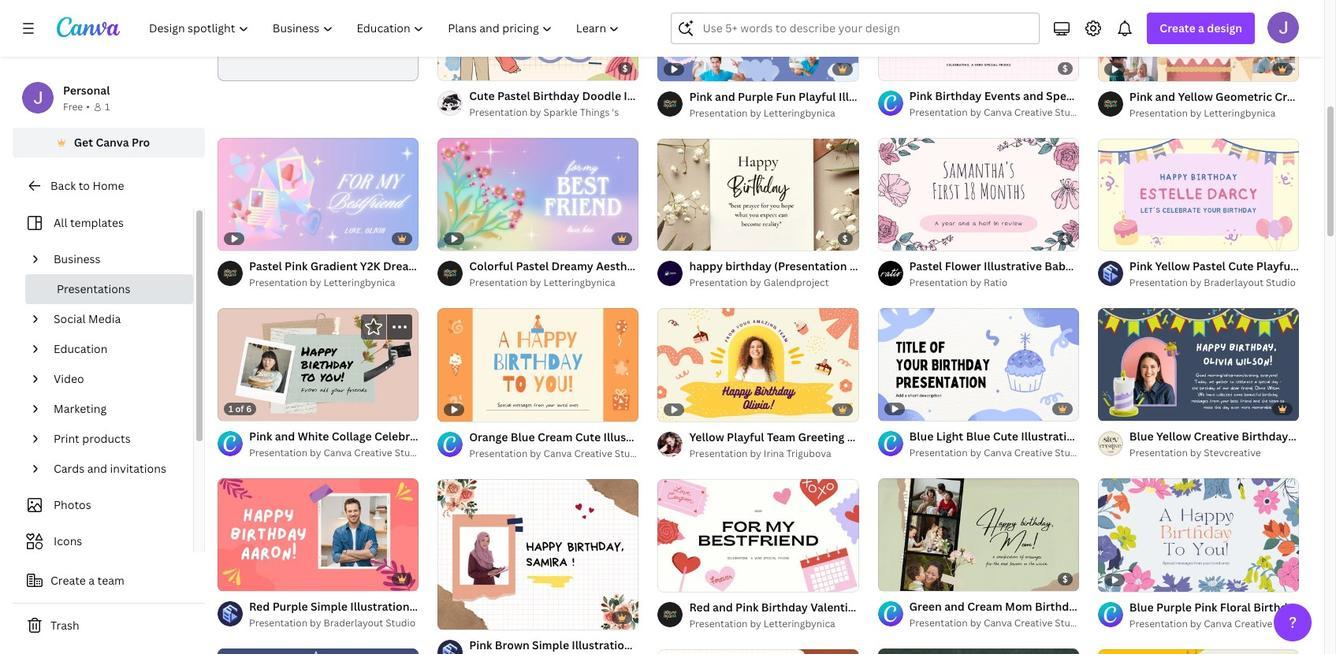 Task type: describe. For each thing, give the bounding box(es) containing it.
presentation inside happy birthday (presentation (16:9)) presentation by galendproject
[[689, 276, 748, 290]]

12 for presentation by letteringbynica
[[686, 573, 696, 585]]

photos
[[54, 498, 91, 513]]

create a team button
[[13, 565, 205, 597]]

create a blank birthday presentation element
[[218, 0, 426, 81]]

presentation by irina trigubova link
[[689, 446, 859, 462]]

presentation by sparkle things 's
[[469, 106, 619, 119]]

0 horizontal spatial and
[[87, 461, 107, 476]]

products
[[82, 431, 131, 446]]

1 of 13 link for canva
[[878, 479, 1079, 592]]

create for create a design
[[1160, 21, 1196, 35]]

create a team
[[50, 573, 124, 588]]

top level navigation element
[[139, 13, 633, 44]]

back to home link
[[13, 170, 205, 202]]

stevcreative
[[1204, 447, 1261, 460]]

blue yellow creative birthday presenta link
[[1130, 428, 1336, 446]]

of for pink birthday events and special interest presentation "image"
[[896, 61, 904, 73]]

pink and white collage celebration greeting birthday fun presentation image
[[218, 308, 419, 421]]

a for design
[[1198, 21, 1205, 35]]

social media link
[[47, 304, 184, 334]]

cards
[[54, 461, 85, 476]]

presentation by ratio link
[[910, 275, 1079, 291]]

1 of 10 for the pink yellow pastel cute playful illustration birthday presentation image at right
[[1109, 232, 1137, 244]]

create a blank birthday presentation link
[[218, 0, 426, 81]]

video
[[54, 371, 84, 386]]

(16:9))
[[850, 259, 884, 274]]

video link
[[47, 364, 184, 394]]

pink birthday events and special interest presentation image
[[878, 0, 1079, 81]]

galendproject
[[764, 276, 829, 290]]

design
[[1207, 21, 1243, 35]]

1 for the pink brown simple illustration colorful happy birthday presentation template "image"
[[449, 611, 453, 623]]

red purple simple illustration colorful happy birthday presentation template image
[[218, 478, 419, 591]]

6
[[246, 403, 252, 415]]

1 of 14
[[449, 61, 476, 73]]

presentation by braderlayout studio for presentation by braderlayout studio link associated with the pink yellow pastel cute playful illustration birthday presentation image at right
[[1130, 276, 1296, 290]]

presentation by sparkle things 's link
[[469, 105, 639, 121]]

back
[[50, 178, 76, 193]]

cards and invitations
[[54, 461, 166, 476]]

cute pastel birthday doodle illustrations events and special interest - presentation template image
[[438, 0, 639, 81]]

education link
[[47, 334, 184, 364]]

marketing
[[54, 401, 107, 416]]

and inside "pink birthday events and special interest presentation presentation by canva creative studio"
[[1023, 88, 1044, 103]]

1 of 10 for "blue yellow creative birthday presentation" image
[[1109, 402, 1137, 414]]

sparkle
[[544, 106, 578, 119]]

team
[[97, 573, 124, 588]]

of for red and pink birthday valentine's day message love bestfriend presentation image
[[676, 573, 684, 585]]

create a design button
[[1148, 13, 1255, 44]]

1 of 6 link
[[218, 308, 419, 422]]

happy
[[689, 259, 723, 274]]

1 of 12 for presentation by letteringbynica
[[669, 573, 696, 585]]

birthday inside blue yellow creative birthday presenta presentation by stevcreative
[[1242, 429, 1289, 444]]

yellow inside yellow playful team greeting happy birthday presentation presentation by irina trigubova
[[689, 430, 724, 445]]

of for red purple simple illustration colorful happy birthday presentation template image
[[235, 572, 244, 584]]

free
[[63, 100, 83, 114]]

1 for "blue yellow creative birthday presentation" image
[[1109, 402, 1114, 414]]

team
[[767, 430, 796, 445]]

print
[[54, 431, 80, 446]]

business
[[54, 252, 101, 267]]

icons link
[[22, 527, 184, 557]]

10 for the pink yellow pastel cute playful illustration birthday presentation image at right
[[1127, 232, 1137, 244]]

•
[[86, 100, 90, 114]]

invitations
[[110, 461, 166, 476]]

1 of 13 link for ratio
[[878, 138, 1079, 251]]

photos link
[[22, 490, 184, 520]]

presentation inside 'link'
[[910, 276, 968, 289]]

10 for "blue yellow creative birthday presentation" image
[[1127, 402, 1137, 414]]

a for team
[[89, 573, 95, 588]]

playful
[[727, 430, 764, 445]]

1 of 10 for red purple simple illustration colorful happy birthday presentation template image
[[229, 572, 257, 584]]

personal
[[63, 83, 110, 98]]

social
[[54, 311, 86, 326]]

studio inside "pink birthday events and special interest presentation presentation by canva creative studio"
[[1055, 106, 1085, 119]]

1 of 10 link for presentation by braderlayout studio link associated with the pink yellow pastel cute playful illustration birthday presentation image at right
[[1098, 138, 1299, 251]]

braderlayout for presentation by braderlayout studio link associated with the pink yellow pastel cute playful illustration birthday presentation image at right
[[1204, 276, 1264, 290]]

pink birthday events and special interest presentation presentation by canva creative studio
[[910, 88, 1202, 119]]

1 of 10 link for presentation by braderlayout studio link related to red purple simple illustration colorful happy birthday presentation template image
[[218, 478, 419, 591]]

of for the pink yellow pastel cute playful illustration birthday presentation image at right
[[1116, 232, 1125, 244]]

pink birthday events and special interest presentation link
[[910, 87, 1202, 105]]

yellow playful team greeting happy birthday presentation link
[[689, 429, 1004, 446]]

templates
[[70, 215, 124, 230]]

birthday right blank
[[310, 35, 355, 50]]

jacob simon image
[[1268, 12, 1299, 43]]

pastel flower illustrative baby milestones creative presentation image
[[878, 138, 1079, 251]]

10 for red purple simple illustration colorful happy birthday presentation template image
[[246, 572, 257, 584]]

interest
[[1088, 88, 1130, 103]]

create a blank birthday presentation
[[231, 35, 426, 50]]

get canva pro
[[74, 135, 150, 150]]

blank
[[278, 35, 307, 50]]

of for pastel flower illustrative baby milestones creative presentation image
[[896, 232, 904, 243]]

of for green and cream mom birthday events and special interest presentation image
[[896, 573, 904, 584]]

free •
[[63, 100, 90, 114]]

presentation by stevcreative link
[[1130, 446, 1299, 462]]

blue
[[1130, 429, 1154, 444]]

(presentation
[[774, 259, 847, 274]]

braderlayout for presentation by braderlayout studio link related to red purple simple illustration colorful happy birthday presentation template image
[[324, 616, 383, 630]]

business link
[[47, 244, 184, 274]]

1 of 13 for presentation by canva creative studio
[[889, 573, 916, 584]]

1 of 9
[[449, 611, 472, 623]]

all
[[54, 215, 67, 230]]

1 of 10 link for presentation by stevcreative link
[[1098, 308, 1299, 422]]

1 of 12 for presentation by canva creative studio
[[889, 61, 916, 73]]

happy birthday (presentation (16:9)) link
[[689, 258, 884, 276]]

canva inside button
[[96, 135, 129, 150]]

create a design
[[1160, 21, 1243, 35]]

1 of 9 link
[[438, 479, 639, 630]]

happy
[[847, 430, 883, 445]]



Task type: vqa. For each thing, say whether or not it's contained in the screenshot.
group
no



Task type: locate. For each thing, give the bounding box(es) containing it.
1 vertical spatial 1 of 12 link
[[658, 479, 859, 592]]

red and pink birthday valentine's day message love bestfriend presentation image
[[658, 479, 859, 592]]

create down icons
[[50, 573, 86, 588]]

$
[[623, 62, 628, 74], [1063, 62, 1068, 74], [1063, 232, 1068, 244], [843, 233, 848, 245], [1063, 573, 1068, 585]]

presentation by braderlayout studio link
[[1130, 276, 1299, 291], [249, 616, 419, 631]]

1 horizontal spatial create
[[231, 35, 266, 50]]

creative
[[1015, 106, 1053, 119], [1194, 429, 1239, 444], [354, 446, 392, 460], [1015, 447, 1053, 460], [574, 447, 613, 460], [1015, 617, 1053, 630], [1235, 617, 1273, 631]]

a left 'team'
[[89, 573, 95, 588]]

yellow right blue
[[1157, 429, 1192, 444]]

by inside happy birthday (presentation (16:9)) presentation by galendproject
[[750, 276, 762, 290]]

1 of 13
[[889, 232, 916, 243], [889, 573, 916, 584]]

1 of 13 link
[[878, 138, 1079, 251], [878, 479, 1079, 592]]

print products
[[54, 431, 131, 446]]

pink
[[910, 88, 933, 103]]

Search search field
[[703, 13, 1030, 43]]

0 vertical spatial 12
[[907, 61, 916, 73]]

1 horizontal spatial presentation by braderlayout studio link
[[1130, 276, 1299, 291]]

and
[[1023, 88, 1044, 103], [87, 461, 107, 476]]

1 horizontal spatial braderlayout
[[1204, 276, 1264, 290]]

create for create a team
[[50, 573, 86, 588]]

and right cards
[[87, 461, 107, 476]]

0 horizontal spatial 1 of 12
[[669, 573, 696, 585]]

$ for presentation by sparkle things 's
[[623, 62, 628, 74]]

2 vertical spatial 1 of 10 link
[[218, 478, 419, 591]]

presentation by letteringbynica link
[[689, 105, 859, 121], [1130, 105, 1299, 121], [249, 275, 419, 291], [469, 276, 639, 291], [689, 617, 859, 632]]

13
[[907, 232, 916, 243], [907, 573, 916, 584]]

presentation by braderlayout studio
[[1130, 276, 1296, 290], [249, 616, 416, 630]]

$ for presentation by canva creative studio
[[1063, 573, 1068, 585]]

0 horizontal spatial create
[[50, 573, 86, 588]]

blue yellow creative birthday presenta presentation by stevcreative
[[1130, 429, 1336, 460]]

0 vertical spatial presentation by braderlayout studio link
[[1130, 276, 1299, 291]]

green and cream mom birthday events and special interest presentation image
[[878, 479, 1079, 592]]

presentation inside blue yellow creative birthday presenta presentation by stevcreative
[[1130, 447, 1188, 460]]

0 vertical spatial 1 of 13
[[889, 232, 916, 243]]

special
[[1046, 88, 1085, 103]]

1 of 6
[[229, 403, 252, 415]]

0 horizontal spatial yellow
[[689, 430, 724, 445]]

canva inside "pink birthday events and special interest presentation presentation by canva creative studio"
[[984, 106, 1012, 119]]

greeting
[[798, 430, 845, 445]]

by inside yellow playful team greeting happy birthday presentation presentation by irina trigubova
[[750, 447, 762, 460]]

1 for the pink yellow pastel cute playful illustration birthday presentation image at right
[[1109, 232, 1114, 244]]

2 vertical spatial 1 of 10
[[229, 572, 257, 584]]

blue yellow creative birthday presentation image
[[1098, 308, 1299, 422]]

None search field
[[671, 13, 1040, 44]]

birthday inside "pink birthday events and special interest presentation presentation by canva creative studio"
[[935, 88, 982, 103]]

0 horizontal spatial 12
[[686, 573, 696, 585]]

media
[[88, 311, 121, 326]]

1 of 12 link for presentation by letteringbynica
[[658, 479, 859, 592]]

1 horizontal spatial 1 of 12 link
[[878, 0, 1079, 81]]

0 vertical spatial 1 of 10
[[1109, 232, 1137, 244]]

1 horizontal spatial 12
[[907, 61, 916, 73]]

1 1 of 13 from the top
[[889, 232, 916, 243]]

create inside dropdown button
[[1160, 21, 1196, 35]]

pink brown simple illustration colorful happy birthday presentation template image
[[438, 479, 639, 630]]

presentation by braderlayout studio link for the pink yellow pastel cute playful illustration birthday presentation image at right
[[1130, 276, 1299, 291]]

creative inside blue yellow creative birthday presenta presentation by stevcreative
[[1194, 429, 1239, 444]]

home
[[93, 178, 124, 193]]

a
[[1198, 21, 1205, 35], [269, 35, 275, 50], [89, 573, 95, 588]]

1
[[449, 61, 453, 73], [889, 61, 894, 73], [105, 100, 110, 114], [889, 232, 894, 243], [1109, 232, 1114, 244], [1109, 402, 1114, 414], [229, 403, 233, 415], [229, 572, 233, 584], [889, 573, 894, 584], [669, 573, 674, 585], [449, 611, 453, 623]]

happy birthday (presentation (16:9)) image
[[658, 138, 859, 251]]

education
[[54, 341, 107, 356]]

's
[[612, 106, 619, 119]]

0 vertical spatial 1 of 12
[[889, 61, 916, 73]]

0 vertical spatial 1 of 10 link
[[1098, 138, 1299, 251]]

create left blank
[[231, 35, 266, 50]]

yellow inside blue yellow creative birthday presenta presentation by stevcreative
[[1157, 429, 1192, 444]]

presentations
[[57, 281, 130, 296]]

1 horizontal spatial 1 of 12
[[889, 61, 916, 73]]

1 for pink birthday events and special interest presentation "image"
[[889, 61, 894, 73]]

marketing link
[[47, 394, 184, 424]]

1 vertical spatial 1 of 10
[[1109, 402, 1137, 414]]

all templates link
[[22, 208, 184, 238]]

of for the pink brown simple illustration colorful happy birthday presentation template "image"
[[455, 611, 464, 623]]

1 vertical spatial presentation by braderlayout studio link
[[249, 616, 419, 631]]

1 vertical spatial 1 of 12
[[669, 573, 696, 585]]

2 horizontal spatial a
[[1198, 21, 1205, 35]]

yellow left playful
[[689, 430, 724, 445]]

presentation by galendproject link
[[689, 276, 859, 291]]

all templates
[[54, 215, 124, 230]]

1 horizontal spatial and
[[1023, 88, 1044, 103]]

1 vertical spatial braderlayout
[[324, 616, 383, 630]]

14
[[466, 61, 476, 73]]

of for "blue yellow creative birthday presentation" image
[[1116, 402, 1125, 414]]

1 vertical spatial 1 of 13 link
[[878, 479, 1079, 592]]

icons
[[54, 534, 82, 549]]

0 vertical spatial and
[[1023, 88, 1044, 103]]

1 vertical spatial 1 of 13
[[889, 573, 916, 584]]

9
[[466, 611, 472, 623]]

by inside blue yellow creative birthday presenta presentation by stevcreative
[[1190, 447, 1202, 460]]

1 vertical spatial and
[[87, 461, 107, 476]]

10
[[1127, 232, 1137, 244], [1127, 402, 1137, 414], [246, 572, 257, 584]]

get canva pro button
[[13, 128, 205, 158]]

birthday right 'happy'
[[885, 430, 932, 445]]

1 horizontal spatial presentation by braderlayout studio
[[1130, 276, 1296, 290]]

by inside 'link'
[[970, 276, 982, 289]]

pink yellow pastel cute playful illustration birthday presentation image
[[1098, 138, 1299, 251]]

things
[[580, 106, 610, 119]]

2 1 of 13 from the top
[[889, 573, 916, 584]]

letteringbynica
[[764, 106, 836, 119], [1204, 106, 1276, 119], [324, 276, 395, 289], [544, 276, 615, 290], [764, 617, 836, 631]]

pro
[[132, 135, 150, 150]]

0 vertical spatial 10
[[1127, 232, 1137, 244]]

1 for cute pastel birthday doodle illustrations events and special interest - presentation template image
[[449, 61, 453, 73]]

and right events
[[1023, 88, 1044, 103]]

presentation by ratio
[[910, 276, 1008, 289]]

events
[[985, 88, 1021, 103]]

back to home
[[50, 178, 124, 193]]

2 vertical spatial 10
[[246, 572, 257, 584]]

create left design
[[1160, 21, 1196, 35]]

0 horizontal spatial presentation by braderlayout studio
[[249, 616, 416, 630]]

2 1 of 13 link from the top
[[878, 479, 1079, 592]]

12 for presentation by canva creative studio
[[907, 61, 916, 73]]

a for blank
[[269, 35, 275, 50]]

studio
[[1055, 106, 1085, 119], [1266, 276, 1296, 290], [395, 446, 425, 460], [1055, 447, 1085, 460], [615, 447, 645, 460], [386, 616, 416, 630], [1055, 617, 1085, 630], [1275, 617, 1305, 631]]

1 for green and cream mom birthday events and special interest presentation image
[[889, 573, 894, 584]]

1 13 from the top
[[907, 232, 916, 243]]

0 vertical spatial braderlayout
[[1204, 276, 1264, 290]]

1 for red purple simple illustration colorful happy birthday presentation template image
[[229, 572, 233, 584]]

1 of 13 for presentation by ratio
[[889, 232, 916, 243]]

1 vertical spatial 12
[[686, 573, 696, 585]]

2 horizontal spatial create
[[1160, 21, 1196, 35]]

0 vertical spatial 1 of 13 link
[[878, 138, 1079, 251]]

trigubova
[[787, 447, 832, 460]]

0 horizontal spatial presentation by braderlayout studio link
[[249, 616, 419, 631]]

birthday
[[310, 35, 355, 50], [935, 88, 982, 103], [1242, 429, 1289, 444], [885, 430, 932, 445]]

1 of 10
[[1109, 232, 1137, 244], [1109, 402, 1137, 414], [229, 572, 257, 584]]

happy birthday (presentation (16:9)) presentation by galendproject
[[689, 259, 884, 290]]

trash
[[50, 618, 79, 633]]

1 for red and pink birthday valentine's day message love bestfriend presentation image
[[669, 573, 674, 585]]

yellow playful team greeting happy birthday presentation presentation by irina trigubova
[[689, 430, 1004, 460]]

1 vertical spatial 10
[[1127, 402, 1137, 414]]

print products link
[[47, 424, 184, 454]]

get
[[74, 135, 93, 150]]

ratio
[[984, 276, 1008, 289]]

1 vertical spatial 1 of 10 link
[[1098, 308, 1299, 422]]

0 vertical spatial 13
[[907, 232, 916, 243]]

a inside dropdown button
[[1198, 21, 1205, 35]]

presenta
[[1291, 429, 1336, 444]]

birthday inside yellow playful team greeting happy birthday presentation presentation by irina trigubova
[[885, 430, 932, 445]]

1 vertical spatial 13
[[907, 573, 916, 584]]

create
[[1160, 21, 1196, 35], [231, 35, 266, 50], [50, 573, 86, 588]]

yellow
[[1157, 429, 1192, 444], [689, 430, 724, 445]]

0 horizontal spatial braderlayout
[[324, 616, 383, 630]]

1 1 of 13 link from the top
[[878, 138, 1079, 251]]

12
[[907, 61, 916, 73], [686, 573, 696, 585]]

1 of 12 link
[[878, 0, 1079, 81], [658, 479, 859, 592]]

birthday up the stevcreative
[[1242, 429, 1289, 444]]

presentation by canva creative studio link
[[910, 105, 1085, 121], [249, 445, 425, 461], [910, 446, 1085, 462], [469, 446, 645, 462], [910, 616, 1085, 632], [1130, 617, 1305, 632]]

cards and invitations link
[[47, 454, 184, 484]]

a left blank
[[269, 35, 275, 50]]

13 for presentation by ratio
[[907, 232, 916, 243]]

creative inside "pink birthday events and special interest presentation presentation by canva creative studio"
[[1015, 106, 1053, 119]]

13 for presentation by canva creative studio
[[907, 573, 916, 584]]

create inside button
[[50, 573, 86, 588]]

a inside button
[[89, 573, 95, 588]]

presentation by braderlayout studio for presentation by braderlayout studio link related to red purple simple illustration colorful happy birthday presentation template image
[[249, 616, 416, 630]]

of for cute pastel birthday doodle illustrations events and special interest - presentation template image
[[455, 61, 464, 73]]

to
[[79, 178, 90, 193]]

1 of 12
[[889, 61, 916, 73], [669, 573, 696, 585]]

presentation by canva creative studio
[[249, 446, 425, 460], [910, 447, 1085, 460], [469, 447, 645, 460], [910, 617, 1085, 630], [1130, 617, 1305, 631]]

0 horizontal spatial a
[[89, 573, 95, 588]]

trash link
[[13, 610, 205, 642]]

birthday right pink
[[935, 88, 982, 103]]

1 horizontal spatial a
[[269, 35, 275, 50]]

$ for presentation by ratio
[[1063, 232, 1068, 244]]

social media
[[54, 311, 121, 326]]

0 horizontal spatial 1 of 12 link
[[658, 479, 859, 592]]

irina
[[764, 447, 784, 460]]

canva
[[984, 106, 1012, 119], [96, 135, 129, 150], [324, 446, 352, 460], [984, 447, 1012, 460], [544, 447, 572, 460], [984, 617, 1012, 630], [1204, 617, 1232, 631]]

presentation by braderlayout studio link for red purple simple illustration colorful happy birthday presentation template image
[[249, 616, 419, 631]]

0 vertical spatial 1 of 12 link
[[878, 0, 1079, 81]]

1 vertical spatial presentation by braderlayout studio
[[249, 616, 416, 630]]

1 horizontal spatial yellow
[[1157, 429, 1192, 444]]

a left design
[[1198, 21, 1205, 35]]

create for create a blank birthday presentation
[[231, 35, 266, 50]]

0 vertical spatial presentation by braderlayout studio
[[1130, 276, 1296, 290]]

birthday
[[726, 259, 772, 274]]

2 13 from the top
[[907, 573, 916, 584]]

1 for pastel flower illustrative baby milestones creative presentation image
[[889, 232, 894, 243]]

by inside "pink birthday events and special interest presentation presentation by canva creative studio"
[[970, 106, 982, 119]]

1 of 12 link for presentation by canva creative studio
[[878, 0, 1079, 81]]

1 of 14 link
[[438, 0, 639, 81]]



